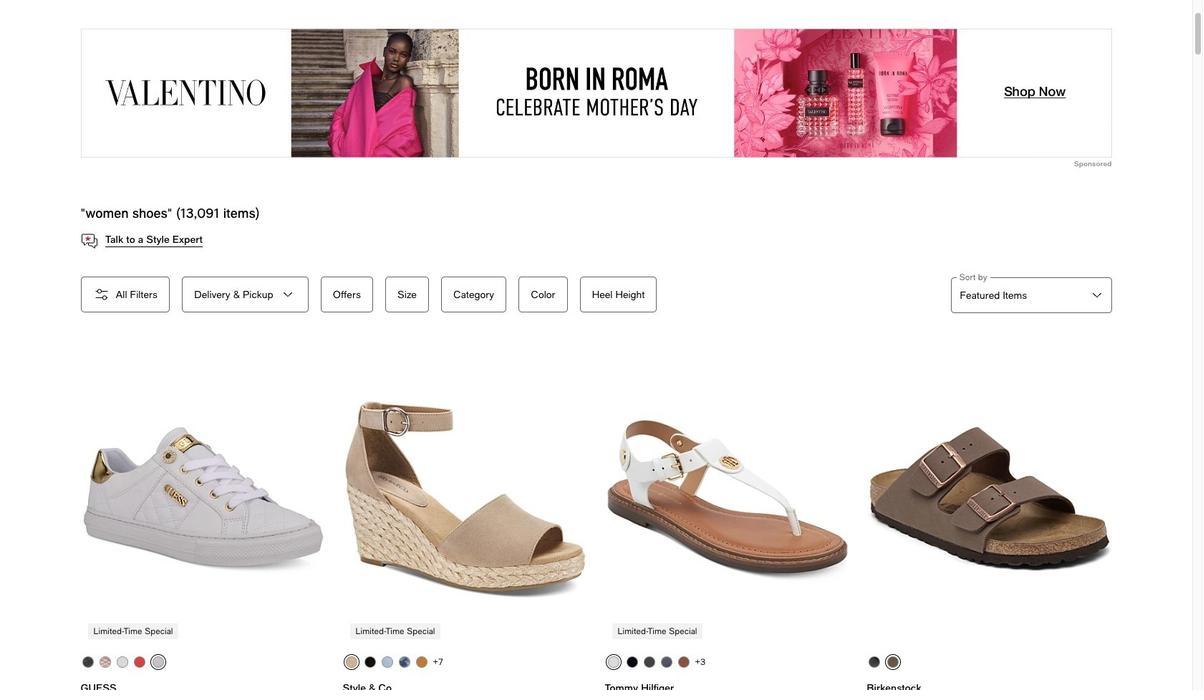 Task type: vqa. For each thing, say whether or not it's contained in the screenshot.
Color Swatch White/White Quilted element
yes



Task type: describe. For each thing, give the bounding box(es) containing it.
women's arizona birkibuc casual sandals from finish line group
[[867, 347, 1112, 690]]

women's loven lace-up sneakers group
[[81, 347, 326, 690]]

color swatch black element
[[365, 656, 376, 668]]

color swatch black/white quilted element
[[82, 656, 94, 668]]

color swatch marigold element
[[416, 656, 428, 668]]

advertisement element
[[81, 29, 1112, 158]]

color swatch denim floral element
[[399, 656, 411, 668]]

color swatch light natural/gold metallic logo multi element
[[100, 656, 111, 668]]

color swatch light brown element
[[679, 656, 690, 668]]

color swatch black element
[[869, 656, 881, 668]]

color swatch black 1 element
[[627, 656, 638, 668]]



Task type: locate. For each thing, give the bounding box(es) containing it.
women's bennia thong sandals group
[[605, 347, 850, 690]]

color swatch mocha element
[[888, 656, 899, 668]]

seleeney wedge sandals, created for macy's group
[[343, 347, 588, 690]]

color swatch light taupe element
[[346, 656, 358, 668]]

status
[[81, 205, 260, 221]]

color swatch black patent element
[[644, 656, 656, 668]]

color swatch white element
[[608, 656, 620, 668]]

color swatch blue embroidered element
[[382, 656, 393, 668]]

color swatch dark blue element
[[661, 656, 673, 668]]

color swatch red quilted element
[[134, 656, 145, 668]]

color swatch white/white quilted element
[[153, 656, 164, 668]]

color swatch light pink/white/dark brown logo multi element
[[117, 656, 128, 668]]



